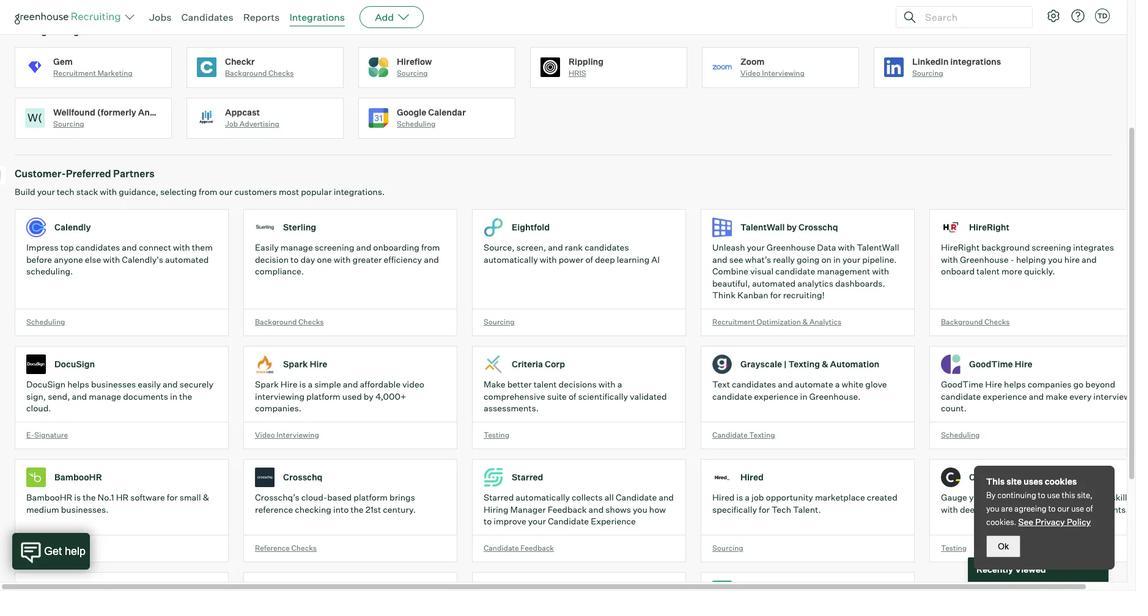 Task type: vqa. For each thing, say whether or not it's contained in the screenshot.


Task type: describe. For each thing, give the bounding box(es) containing it.
add button
[[360, 6, 424, 28]]

screen,
[[516, 242, 546, 253]]

td
[[1097, 12, 1107, 20]]

talent inside make better talent decisions with a comprehensive suite of scientifically validated assessments.
[[534, 379, 557, 390]]

for inside the hired is a job opportunity marketplace created specifically for tech talent.
[[759, 504, 770, 515]]

reports
[[243, 11, 280, 23]]

platform inside crosschq's cloud-based platform brings reference checking into the 21st century.
[[354, 492, 388, 503]]

grayscale | texting & automation
[[740, 359, 879, 370]]

0 vertical spatial &
[[803, 317, 808, 326]]

connect
[[139, 242, 171, 253]]

sourcing up criteria
[[484, 317, 515, 326]]

testing for make better talent decisions with a comprehensive suite of scientifically validated assessments.
[[484, 430, 509, 439]]

talentwall inside 'unleash your greenhouse data with talentwall and see what's really going on in your pipeline. combine visual candidate management with beautiful, automated analytics dashboards. think kanban for recruiting!'
[[857, 242, 899, 253]]

integrations
[[950, 56, 1001, 66]]

bamboohr for bamboohr
[[54, 472, 102, 483]]

assessments. for skills
[[1073, 504, 1128, 515]]

integrations link
[[289, 11, 345, 23]]

unleash your greenhouse data with talentwall and see what's really going on in your pipeline. combine visual candidate management with beautiful, automated analytics dashboards. think kanban for recruiting!
[[712, 242, 899, 300]]

every
[[1069, 391, 1092, 402]]

hireright for hireright background screening integrates with greenhouse - helping you hire and onboard talent more quickly.
[[941, 242, 980, 253]]

make better talent decisions with a comprehensive suite of scientifically validated assessments.
[[484, 379, 667, 413]]

gauge your developer candidates' real-life skills with deeply accurate codecheck assessments.
[[941, 492, 1132, 515]]

bamboohr for bamboohr is the no.1 hr software for small & medium businesses.
[[26, 492, 72, 503]]

and right efficiency
[[424, 254, 439, 265]]

easily
[[255, 242, 279, 253]]

calendar
[[428, 107, 466, 117]]

on
[[821, 254, 831, 265]]

-
[[1010, 254, 1014, 265]]

ai
[[651, 254, 660, 265]]

efficiency
[[384, 254, 422, 265]]

job
[[751, 492, 764, 503]]

hire for spark hire is a simple and affordable video interviewing platform used by 4,000+ companies.
[[280, 379, 297, 390]]

signature
[[34, 430, 68, 439]]

make
[[1046, 391, 1068, 402]]

starred automatically collects all candidate and hiring manager feedback and shows you how to improve your candidate experience
[[484, 492, 674, 527]]

experience inside goodtime hire helps companies go beyond candidate experience and make every interview count.
[[983, 391, 1027, 402]]

0 vertical spatial our
[[219, 187, 233, 197]]

hireright background screening integrates with greenhouse - helping you hire and onboard talent more quickly.
[[941, 242, 1114, 276]]

automatically inside source, screen, and rank candidates automatically with power of deep learning ai
[[484, 254, 538, 265]]

quickly.
[[1024, 266, 1055, 276]]

manager
[[510, 504, 546, 515]]

candidate down text
[[712, 430, 748, 439]]

is for bamboohr is the no.1 hr software for small & medium businesses.
[[74, 492, 81, 503]]

interviewing inside zoom video interviewing
[[762, 69, 805, 78]]

beyond
[[1085, 379, 1115, 390]]

reference
[[255, 543, 290, 553]]

helps inside docusign helps businesses easily and securely sign, send, and manage documents in the cloud.
[[67, 379, 89, 390]]

automate
[[795, 379, 833, 390]]

else
[[85, 254, 101, 265]]

background for hireright background screening integrates with greenhouse - helping you hire and onboard talent more quickly.
[[941, 317, 983, 326]]

privacy
[[1035, 517, 1065, 527]]

and right easily
[[163, 379, 178, 390]]

with down pipeline.
[[872, 266, 889, 276]]

your for unleash
[[747, 242, 765, 253]]

background
[[981, 242, 1030, 253]]

candidate down improve on the left of page
[[484, 543, 519, 553]]

video inside zoom video interviewing
[[740, 69, 760, 78]]

accurate
[[989, 504, 1024, 515]]

tech
[[772, 504, 791, 515]]

real-
[[1079, 492, 1097, 503]]

hris inside rippling hris
[[569, 69, 586, 78]]

preferred
[[66, 168, 111, 180]]

spark for spark hire is a simple and affordable video interviewing platform used by 4,000+ companies.
[[255, 379, 279, 390]]

1 vertical spatial texting
[[749, 430, 775, 439]]

and inside hireright background screening integrates with greenhouse - helping you hire and onboard talent more quickly.
[[1082, 254, 1097, 265]]

0 horizontal spatial talentwall
[[740, 222, 785, 233]]

experience
[[591, 516, 636, 527]]

with inside easily manage screening and onboarding from decision to day one with greater efficiency and compliance.
[[334, 254, 351, 265]]

rank
[[565, 242, 583, 253]]

ok button
[[986, 536, 1020, 558]]

candidate down collects
[[548, 516, 589, 527]]

validated
[[630, 391, 667, 402]]

scheduling.
[[26, 266, 73, 276]]

spark hire is a simple and affordable video interviewing platform used by 4,000+ companies.
[[255, 379, 424, 413]]

0 horizontal spatial video
[[255, 430, 275, 439]]

businesses
[[91, 379, 136, 390]]

background checks for easily manage screening and onboarding from decision to day one with greater efficiency and compliance.
[[255, 317, 324, 326]]

assessments. for comprehensive
[[484, 403, 539, 413]]

starred for starred
[[512, 472, 543, 483]]

scheduling for impress top candidates and connect with them before anyone else with calendly's automated scheduling.
[[26, 317, 65, 326]]

with right else
[[103, 254, 120, 265]]

greenhouse inside hireright background screening integrates with greenhouse - helping you hire and onboard talent more quickly.
[[960, 254, 1009, 265]]

checks for hireright background screening integrates with greenhouse - helping you hire and onboard talent more quickly.
[[984, 317, 1010, 326]]

sourcing inside hireflow sourcing
[[397, 69, 428, 78]]

management
[[817, 266, 870, 276]]

is inside spark hire is a simple and affordable video interviewing platform used by 4,000+ companies.
[[299, 379, 306, 390]]

to down candidates' on the bottom right of page
[[1048, 504, 1056, 514]]

docusign for docusign helps businesses easily and securely sign, send, and manage documents in the cloud.
[[26, 379, 66, 390]]

zoom video interviewing
[[740, 56, 805, 78]]

glove
[[865, 379, 887, 390]]

with right stack
[[100, 187, 117, 197]]

sourcing down specifically
[[712, 543, 743, 553]]

hired for hired
[[740, 472, 764, 483]]

source,
[[484, 242, 515, 253]]

compliance.
[[255, 266, 304, 276]]

0 horizontal spatial use
[[1047, 490, 1060, 500]]

recently
[[976, 564, 1013, 575]]

uses
[[1024, 476, 1043, 487]]

eightfold
[[512, 222, 550, 233]]

codecheck
[[1025, 504, 1072, 515]]

hiring
[[484, 504, 508, 515]]

with inside source, screen, and rank candidates automatically with power of deep learning ai
[[540, 254, 557, 265]]

beautiful,
[[712, 278, 750, 288]]

manage
[[15, 25, 53, 37]]

checkr background checks
[[225, 56, 294, 78]]

(formerly
[[97, 107, 136, 117]]

wellfound (formerly angellist talent) sourcing
[[53, 107, 210, 129]]

popular
[[301, 187, 332, 197]]

customer-
[[15, 168, 66, 180]]

sourcing inside "wellfound (formerly angellist talent) sourcing"
[[53, 119, 84, 129]]

docusign for docusign
[[54, 359, 95, 370]]

no.1
[[98, 492, 114, 503]]

really
[[773, 254, 795, 265]]

software
[[130, 492, 165, 503]]

recruiting!
[[783, 290, 825, 300]]

combine
[[712, 266, 748, 276]]

with right data
[[838, 242, 855, 253]]

your for build
[[37, 187, 55, 197]]

hire for goodtime hire
[[1015, 359, 1032, 370]]

recruitment inside "gem recruitment marketing"
[[53, 69, 96, 78]]

greenhouse recruiting image
[[15, 10, 125, 24]]

of for scientifically
[[569, 391, 576, 402]]

by
[[986, 490, 996, 500]]

spark hire
[[283, 359, 327, 370]]

automatically inside starred automatically collects all candidate and hiring manager feedback and shows you how to improve your candidate experience
[[516, 492, 570, 503]]

day
[[300, 254, 315, 265]]

1 vertical spatial feedback
[[520, 543, 554, 553]]

candidates inside impress top candidates and connect with them before anyone else with calendly's automated scheduling.
[[76, 242, 120, 253]]

easily
[[138, 379, 161, 390]]

going
[[797, 254, 820, 265]]

of inside by continuing to use this site, you are agreeing to our use of cookies.
[[1086, 504, 1093, 514]]

integrations.
[[334, 187, 385, 197]]

candidates'
[[1030, 492, 1077, 503]]

build
[[15, 187, 35, 197]]

by inside spark hire is a simple and affordable video interviewing platform used by 4,000+ companies.
[[364, 391, 373, 402]]

with inside make better talent decisions with a comprehensive suite of scientifically validated assessments.
[[598, 379, 616, 390]]

your inside starred automatically collects all candidate and hiring manager feedback and shows you how to improve your candidate experience
[[528, 516, 546, 527]]

and up how
[[659, 492, 674, 503]]

codility
[[969, 472, 1001, 483]]

4,000+
[[375, 391, 406, 402]]

testing for gauge your developer candidates' real-life skills with deeply accurate codecheck assessments.
[[941, 543, 967, 553]]

to up codecheck in the right bottom of the page
[[1038, 490, 1045, 500]]

docusign helps businesses easily and securely sign, send, and manage documents in the cloud.
[[26, 379, 213, 413]]

sourcing inside linkedin integrations sourcing
[[912, 69, 943, 78]]

corp
[[545, 359, 565, 370]]

businesses.
[[61, 504, 109, 515]]

in inside docusign helps businesses easily and securely sign, send, and manage documents in the cloud.
[[170, 391, 177, 402]]

documents
[[123, 391, 168, 402]]

0 horizontal spatial integrations
[[55, 25, 113, 37]]

greater
[[353, 254, 382, 265]]

screening for one
[[315, 242, 354, 253]]

hire for goodtime hire helps companies go beyond candidate experience and make every interview count.
[[985, 379, 1002, 390]]

more
[[1001, 266, 1022, 276]]

and right send,
[[72, 391, 87, 402]]

1 horizontal spatial by
[[787, 222, 797, 233]]

0 horizontal spatial hris
[[26, 543, 44, 553]]

candidate feedback
[[484, 543, 554, 553]]

spark for spark hire
[[283, 359, 308, 370]]

a inside make better talent decisions with a comprehensive suite of scientifically validated assessments.
[[617, 379, 622, 390]]

and inside source, screen, and rank candidates automatically with power of deep learning ai
[[548, 242, 563, 253]]



Task type: locate. For each thing, give the bounding box(es) containing it.
integrations
[[289, 11, 345, 23], [55, 25, 113, 37]]

crosschq up cloud- at the bottom of page
[[283, 472, 323, 483]]

background down "checkr" on the top left of page
[[225, 69, 267, 78]]

2 screening from the left
[[1032, 242, 1071, 253]]

automated down visual
[[752, 278, 796, 288]]

rippling hris
[[569, 56, 604, 78]]

checks for crosschq's cloud-based platform brings reference checking into the 21st century.
[[291, 543, 317, 553]]

& right small on the bottom of the page
[[203, 492, 209, 503]]

hris
[[569, 69, 586, 78], [26, 543, 44, 553]]

candidate texting
[[712, 430, 775, 439]]

in down automate
[[800, 391, 807, 402]]

scheduling down google on the top left
[[397, 119, 436, 129]]

hireright up background
[[969, 222, 1009, 233]]

1 horizontal spatial recruitment
[[712, 317, 755, 326]]

bamboohr is the no.1 hr software for small & medium businesses.
[[26, 492, 209, 515]]

e-signature
[[26, 430, 68, 439]]

grayscale
[[740, 359, 782, 370]]

talent inside hireright background screening integrates with greenhouse - helping you hire and onboard talent more quickly.
[[976, 266, 1000, 276]]

gem recruitment marketing
[[53, 56, 133, 78]]

and inside spark hire is a simple and affordable video interviewing platform used by 4,000+ companies.
[[343, 379, 358, 390]]

interviewing down companies. on the bottom of page
[[277, 430, 319, 439]]

0 horizontal spatial the
[[83, 492, 96, 503]]

1 vertical spatial hired
[[712, 492, 735, 503]]

1 vertical spatial platform
[[354, 492, 388, 503]]

1 vertical spatial assessments.
[[1073, 504, 1128, 515]]

with left them
[[173, 242, 190, 253]]

1 vertical spatial starred
[[484, 492, 514, 503]]

talentwall by crosschq
[[740, 222, 838, 233]]

spark inside spark hire is a simple and affordable video interviewing platform used by 4,000+ companies.
[[255, 379, 279, 390]]

and
[[122, 242, 137, 253], [356, 242, 371, 253], [548, 242, 563, 253], [424, 254, 439, 265], [712, 254, 727, 265], [1082, 254, 1097, 265], [163, 379, 178, 390], [343, 379, 358, 390], [778, 379, 793, 390], [72, 391, 87, 402], [1029, 391, 1044, 402], [659, 492, 674, 503], [589, 504, 604, 515]]

2 horizontal spatial of
[[1086, 504, 1093, 514]]

candidates up else
[[76, 242, 120, 253]]

1 horizontal spatial you
[[986, 504, 999, 514]]

greenhouse inside 'unleash your greenhouse data with talentwall and see what's really going on in your pipeline. combine visual candidate management with beautiful, automated analytics dashboards. think kanban for recruiting!'
[[767, 242, 815, 253]]

in inside 'unleash your greenhouse data with talentwall and see what's really going on in your pipeline. combine visual candidate management with beautiful, automated analytics dashboards. think kanban for recruiting!'
[[833, 254, 841, 265]]

our left customers in the top of the page
[[219, 187, 233, 197]]

recruitment down gem
[[53, 69, 96, 78]]

0 vertical spatial recruitment
[[53, 69, 96, 78]]

the inside bamboohr is the no.1 hr software for small & medium businesses.
[[83, 492, 96, 503]]

for
[[770, 290, 781, 300], [167, 492, 178, 503], [759, 504, 770, 515]]

1 horizontal spatial video
[[740, 69, 760, 78]]

configure image
[[1046, 9, 1061, 23]]

1 horizontal spatial background checks
[[941, 317, 1010, 326]]

texting down text candidates and automate a white glove candidate experience in greenhouse.
[[749, 430, 775, 439]]

visual
[[750, 266, 773, 276]]

feedback down collects
[[548, 504, 587, 515]]

you down by
[[986, 504, 999, 514]]

our inside by continuing to use this site, you are agreeing to our use of cookies.
[[1057, 504, 1069, 514]]

platform down simple
[[306, 391, 340, 402]]

and down unleash
[[712, 254, 727, 265]]

21st
[[365, 504, 381, 515]]

candidates inside text candidates and automate a white glove candidate experience in greenhouse.
[[732, 379, 776, 390]]

background checks up spark hire on the left of page
[[255, 317, 324, 326]]

cloud-
[[301, 492, 327, 503]]

background for easily manage screening and onboarding from decision to day one with greater efficiency and compliance.
[[255, 317, 297, 326]]

2 horizontal spatial is
[[736, 492, 743, 503]]

platform
[[306, 391, 340, 402], [354, 492, 388, 503]]

1 horizontal spatial our
[[1057, 504, 1069, 514]]

candidate up shows
[[616, 492, 657, 503]]

2 horizontal spatial &
[[822, 359, 828, 370]]

the
[[179, 391, 192, 402], [83, 492, 96, 503], [351, 504, 364, 515]]

candidates inside source, screen, and rank candidates automatically with power of deep learning ai
[[585, 242, 629, 253]]

helps up send,
[[67, 379, 89, 390]]

2 horizontal spatial in
[[833, 254, 841, 265]]

of for deep
[[585, 254, 593, 265]]

automation
[[830, 359, 879, 370]]

1 vertical spatial hireright
[[941, 242, 980, 253]]

see
[[1018, 517, 1033, 527]]

automated down them
[[165, 254, 209, 265]]

talentwall up pipeline.
[[857, 242, 899, 253]]

0 horizontal spatial recruitment
[[53, 69, 96, 78]]

& inside bamboohr is the no.1 hr software for small & medium businesses.
[[203, 492, 209, 503]]

0 horizontal spatial is
[[74, 492, 81, 503]]

cookies
[[1045, 476, 1077, 487]]

and down integrates
[[1082, 254, 1097, 265]]

1 horizontal spatial scheduling
[[397, 119, 436, 129]]

with up onboard
[[941, 254, 958, 265]]

0 horizontal spatial manage
[[89, 391, 121, 402]]

goodtime for goodtime hire helps companies go beyond candidate experience and make every interview count.
[[941, 379, 983, 390]]

0 horizontal spatial interviewing
[[277, 430, 319, 439]]

1 horizontal spatial automated
[[752, 278, 796, 288]]

1 horizontal spatial testing
[[941, 543, 967, 553]]

hireright for hireright
[[969, 222, 1009, 233]]

1 screening from the left
[[315, 242, 354, 253]]

starred up manager
[[512, 472, 543, 483]]

is inside the hired is a job opportunity marketplace created specifically for tech talent.
[[736, 492, 743, 503]]

1 horizontal spatial integrations
[[289, 11, 345, 23]]

hired
[[740, 472, 764, 483], [712, 492, 735, 503]]

and down collects
[[589, 504, 604, 515]]

1 vertical spatial video
[[255, 430, 275, 439]]

make
[[484, 379, 505, 390]]

specifically
[[712, 504, 757, 515]]

background checks for hireright background screening integrates with greenhouse - helping you hire and onboard talent more quickly.
[[941, 317, 1010, 326]]

0 vertical spatial of
[[585, 254, 593, 265]]

manage down businesses
[[89, 391, 121, 402]]

checkr
[[225, 56, 255, 66]]

with inside gauge your developer candidates' real-life skills with deeply accurate codecheck assessments.
[[941, 504, 958, 515]]

bamboohr up medium
[[26, 492, 72, 503]]

experience inside text candidates and automate a white glove candidate experience in greenhouse.
[[754, 391, 798, 402]]

zoom
[[740, 56, 765, 66]]

starred inside starred automatically collects all candidate and hiring manager feedback and shows you how to improve your candidate experience
[[484, 492, 514, 503]]

talent left more
[[976, 266, 1000, 276]]

1 horizontal spatial manage
[[281, 242, 313, 253]]

and up "greater"
[[356, 242, 371, 253]]

for down "job"
[[759, 504, 770, 515]]

this site uses cookies
[[986, 476, 1077, 487]]

and inside impress top candidates and connect with them before anyone else with calendly's automated scheduling.
[[122, 242, 137, 253]]

0 vertical spatial docusign
[[54, 359, 95, 370]]

2 background checks from the left
[[941, 317, 1010, 326]]

partners
[[113, 168, 155, 180]]

sourcing down hireflow
[[397, 69, 428, 78]]

0 vertical spatial texting
[[788, 359, 820, 370]]

manage up day
[[281, 242, 313, 253]]

td button
[[1095, 9, 1110, 23]]

0 horizontal spatial you
[[633, 504, 647, 515]]

1 horizontal spatial talent
[[976, 266, 1000, 276]]

and inside 'unleash your greenhouse data with talentwall and see what's really going on in your pipeline. combine visual candidate management with beautiful, automated analytics dashboards. think kanban for recruiting!'
[[712, 254, 727, 265]]

assessments.
[[484, 403, 539, 413], [1073, 504, 1128, 515]]

send,
[[48, 391, 70, 402]]

1 horizontal spatial platform
[[354, 492, 388, 503]]

criteria corp
[[512, 359, 565, 370]]

hireright up onboard
[[941, 242, 980, 253]]

0 vertical spatial integrations
[[289, 11, 345, 23]]

0 horizontal spatial in
[[170, 391, 177, 402]]

1 vertical spatial docusign
[[26, 379, 66, 390]]

screening up one
[[315, 242, 354, 253]]

by
[[787, 222, 797, 233], [364, 391, 373, 402]]

with inside hireright background screening integrates with greenhouse - helping you hire and onboard talent more quickly.
[[941, 254, 958, 265]]

feedback down improve on the left of page
[[520, 543, 554, 553]]

see
[[729, 254, 743, 265]]

screening inside easily manage screening and onboarding from decision to day one with greater efficiency and compliance.
[[315, 242, 354, 253]]

0 vertical spatial automated
[[165, 254, 209, 265]]

a up scientifically
[[617, 379, 622, 390]]

candidate
[[712, 430, 748, 439], [616, 492, 657, 503], [548, 516, 589, 527], [484, 543, 519, 553]]

for inside 'unleash your greenhouse data with talentwall and see what's really going on in your pipeline. combine visual candidate management with beautiful, automated analytics dashboards. think kanban for recruiting!'
[[770, 290, 781, 300]]

texting right "|"
[[788, 359, 820, 370]]

experience down goodtime hire
[[983, 391, 1027, 402]]

is up businesses.
[[74, 492, 81, 503]]

screening
[[315, 242, 354, 253], [1032, 242, 1071, 253]]

candidate down text
[[712, 391, 752, 402]]

used
[[342, 391, 362, 402]]

helps down goodtime hire
[[1004, 379, 1026, 390]]

0 horizontal spatial scheduling
[[26, 317, 65, 326]]

linkedin integrations sourcing
[[912, 56, 1001, 78]]

talentwall up what's
[[740, 222, 785, 233]]

marketplace
[[815, 492, 865, 503]]

hire up the companies
[[1015, 359, 1032, 370]]

by up really
[[787, 222, 797, 233]]

think
[[712, 290, 736, 300]]

1 horizontal spatial greenhouse
[[960, 254, 1009, 265]]

1 horizontal spatial helps
[[1004, 379, 1026, 390]]

hire up interviewing
[[280, 379, 297, 390]]

optimization
[[757, 317, 801, 326]]

1 vertical spatial spark
[[255, 379, 279, 390]]

checks inside checkr background checks
[[268, 69, 294, 78]]

starred for starred automatically collects all candidate and hiring manager feedback and shows you how to improve your candidate experience
[[484, 492, 514, 503]]

automatically up manager
[[516, 492, 570, 503]]

1 experience from the left
[[754, 391, 798, 402]]

0 vertical spatial interviewing
[[762, 69, 805, 78]]

anyone
[[54, 254, 83, 265]]

guidance,
[[119, 187, 158, 197]]

1 vertical spatial hris
[[26, 543, 44, 553]]

video interviewing
[[255, 430, 319, 439]]

0 horizontal spatial crosschq
[[283, 472, 323, 483]]

0 vertical spatial for
[[770, 290, 781, 300]]

hris down medium
[[26, 543, 44, 553]]

0 horizontal spatial for
[[167, 492, 178, 503]]

jobs
[[149, 11, 172, 23]]

docusign up sign,
[[26, 379, 66, 390]]

is up specifically
[[736, 492, 743, 503]]

1 horizontal spatial in
[[800, 391, 807, 402]]

2 horizontal spatial the
[[351, 504, 364, 515]]

0 vertical spatial spark
[[283, 359, 308, 370]]

hired for hired is a job opportunity marketplace created specifically for tech talent.
[[712, 492, 735, 503]]

job
[[225, 119, 238, 129]]

pipeline.
[[862, 254, 897, 265]]

goodtime inside goodtime hire helps companies go beyond candidate experience and make every interview count.
[[941, 379, 983, 390]]

a inside the hired is a job opportunity marketplace created specifically for tech talent.
[[745, 492, 750, 503]]

goodtime up goodtime hire helps companies go beyond candidate experience and make every interview count.
[[969, 359, 1013, 370]]

docusign inside docusign helps businesses easily and securely sign, send, and manage documents in the cloud.
[[26, 379, 66, 390]]

1 horizontal spatial &
[[803, 317, 808, 326]]

automatically
[[484, 254, 538, 265], [516, 492, 570, 503]]

you inside starred automatically collects all candidate and hiring manager feedback and shows you how to improve your candidate experience
[[633, 504, 647, 515]]

small
[[180, 492, 201, 503]]

1 vertical spatial interviewing
[[277, 430, 319, 439]]

hris down rippling
[[569, 69, 586, 78]]

1 horizontal spatial assessments.
[[1073, 504, 1128, 515]]

testing
[[484, 430, 509, 439], [941, 543, 967, 553]]

scheduling down scheduling.
[[26, 317, 65, 326]]

by right used
[[364, 391, 373, 402]]

the inside docusign helps businesses easily and securely sign, send, and manage documents in the cloud.
[[179, 391, 192, 402]]

goodtime for goodtime hire
[[969, 359, 1013, 370]]

is for hired is a job opportunity marketplace created specifically for tech talent.
[[736, 492, 743, 503]]

&
[[803, 317, 808, 326], [822, 359, 828, 370], [203, 492, 209, 503]]

assessments. inside make better talent decisions with a comprehensive suite of scientifically validated assessments.
[[484, 403, 539, 413]]

skills
[[1111, 492, 1132, 503]]

policy
[[1067, 517, 1091, 527]]

starred up hiring
[[484, 492, 514, 503]]

2 vertical spatial scheduling
[[941, 430, 980, 439]]

1 horizontal spatial use
[[1071, 504, 1084, 514]]

1 horizontal spatial talentwall
[[857, 242, 899, 253]]

screening up the "helping"
[[1032, 242, 1071, 253]]

automated inside impress top candidates and connect with them before anyone else with calendly's automated scheduling.
[[165, 254, 209, 265]]

bamboohr
[[54, 472, 102, 483], [26, 492, 72, 503]]

you inside hireright background screening integrates with greenhouse - helping you hire and onboard talent more quickly.
[[1048, 254, 1062, 265]]

1 helps from the left
[[67, 379, 89, 390]]

testing down deeply
[[941, 543, 967, 553]]

hire up simple
[[310, 359, 327, 370]]

screening inside hireright background screening integrates with greenhouse - helping you hire and onboard talent more quickly.
[[1032, 242, 1071, 253]]

your down manager
[[528, 516, 546, 527]]

0 vertical spatial assessments.
[[484, 403, 539, 413]]

Search text field
[[922, 8, 1021, 26]]

and up calendly's
[[122, 242, 137, 253]]

0 horizontal spatial by
[[364, 391, 373, 402]]

of inside make better talent decisions with a comprehensive suite of scientifically validated assessments.
[[569, 391, 576, 402]]

use
[[1047, 490, 1060, 500], [1071, 504, 1084, 514]]

to inside starred automatically collects all candidate and hiring manager feedback and shows you how to improve your candidate experience
[[484, 516, 492, 527]]

your up "management"
[[843, 254, 860, 265]]

sourcing
[[397, 69, 428, 78], [912, 69, 943, 78], [53, 119, 84, 129], [484, 317, 515, 326], [712, 543, 743, 553]]

a inside text candidates and automate a white glove candidate experience in greenhouse.
[[835, 379, 840, 390]]

0 vertical spatial video
[[740, 69, 760, 78]]

analytics
[[797, 278, 833, 288]]

0 horizontal spatial screening
[[315, 242, 354, 253]]

and down the companies
[[1029, 391, 1044, 402]]

life
[[1097, 492, 1109, 503]]

1 horizontal spatial the
[[179, 391, 192, 402]]

manage integrations
[[15, 25, 113, 37]]

companies.
[[255, 403, 301, 413]]

platform up 21st
[[354, 492, 388, 503]]

and inside goodtime hire helps companies go beyond candidate experience and make every interview count.
[[1029, 391, 1044, 402]]

sterling
[[283, 222, 316, 233]]

1 horizontal spatial screening
[[1032, 242, 1071, 253]]

scheduling inside google calendar scheduling
[[397, 119, 436, 129]]

automated inside 'unleash your greenhouse data with talentwall and see what's really going on in your pipeline. combine visual candidate management with beautiful, automated analytics dashboards. think kanban for recruiting!'
[[752, 278, 796, 288]]

1 horizontal spatial experience
[[983, 391, 1027, 402]]

to inside easily manage screening and onboarding from decision to day one with greater efficiency and compliance.
[[290, 254, 299, 265]]

with
[[100, 187, 117, 197], [173, 242, 190, 253], [838, 242, 855, 253], [103, 254, 120, 265], [334, 254, 351, 265], [540, 254, 557, 265], [941, 254, 958, 265], [872, 266, 889, 276], [598, 379, 616, 390], [941, 504, 958, 515]]

impress top candidates and connect with them before anyone else with calendly's automated scheduling.
[[26, 242, 213, 276]]

onboarding
[[373, 242, 419, 253]]

0 horizontal spatial spark
[[255, 379, 279, 390]]

2 vertical spatial of
[[1086, 504, 1093, 514]]

screening for hire
[[1032, 242, 1071, 253]]

0 horizontal spatial platform
[[306, 391, 340, 402]]

0 vertical spatial automatically
[[484, 254, 538, 265]]

feedback inside starred automatically collects all candidate and hiring manager feedback and shows you how to improve your candidate experience
[[548, 504, 587, 515]]

1 vertical spatial our
[[1057, 504, 1069, 514]]

with down gauge
[[941, 504, 958, 515]]

count.
[[941, 403, 967, 413]]

2 vertical spatial the
[[351, 504, 364, 515]]

assessments. down comprehensive on the bottom left of page
[[484, 403, 539, 413]]

0 vertical spatial scheduling
[[397, 119, 436, 129]]

impress
[[26, 242, 59, 253]]

bamboohr inside bamboohr is the no.1 hr software for small & medium businesses.
[[26, 492, 72, 503]]

0 horizontal spatial of
[[569, 391, 576, 402]]

1 vertical spatial bamboohr
[[26, 492, 72, 503]]

use left this
[[1047, 490, 1060, 500]]

0 horizontal spatial testing
[[484, 430, 509, 439]]

hire for spark hire
[[310, 359, 327, 370]]

and down "|"
[[778, 379, 793, 390]]

1 vertical spatial recruitment
[[712, 317, 755, 326]]

0 horizontal spatial texting
[[749, 430, 775, 439]]

and left 'rank'
[[548, 242, 563, 253]]

from inside easily manage screening and onboarding from decision to day one with greater efficiency and compliance.
[[421, 242, 440, 253]]

1 background checks from the left
[[255, 317, 324, 326]]

0 vertical spatial manage
[[281, 242, 313, 253]]

for inside bamboohr is the no.1 hr software for small & medium businesses.
[[167, 492, 178, 503]]

appcast
[[225, 107, 260, 117]]

customers
[[234, 187, 277, 197]]

2 helps from the left
[[1004, 379, 1026, 390]]

easily manage screening and onboarding from decision to day one with greater efficiency and compliance.
[[255, 242, 440, 276]]

checks
[[268, 69, 294, 78], [298, 317, 324, 326], [984, 317, 1010, 326], [291, 543, 317, 553]]

candidates down grayscale
[[732, 379, 776, 390]]

with up scientifically
[[598, 379, 616, 390]]

hire inside goodtime hire helps companies go beyond candidate experience and make every interview count.
[[985, 379, 1002, 390]]

2 horizontal spatial candidates
[[732, 379, 776, 390]]

goodtime
[[969, 359, 1013, 370], [941, 379, 983, 390]]

you inside by continuing to use this site, you are agreeing to our use of cookies.
[[986, 504, 999, 514]]

our down this
[[1057, 504, 1069, 514]]

is inside bamboohr is the no.1 hr software for small & medium businesses.
[[74, 492, 81, 503]]

video down zoom
[[740, 69, 760, 78]]

1 vertical spatial talent
[[534, 379, 557, 390]]

candidate inside goodtime hire helps companies go beyond candidate experience and make every interview count.
[[941, 391, 981, 402]]

sign,
[[26, 391, 46, 402]]

candidate inside text candidates and automate a white glove candidate experience in greenhouse.
[[712, 391, 752, 402]]

in inside text candidates and automate a white glove candidate experience in greenhouse.
[[800, 391, 807, 402]]

w(
[[28, 111, 42, 124]]

0 vertical spatial talentwall
[[740, 222, 785, 233]]

decisions
[[559, 379, 597, 390]]

a
[[308, 379, 313, 390], [617, 379, 622, 390], [835, 379, 840, 390], [745, 492, 750, 503]]

talent.
[[793, 504, 821, 515]]

0 vertical spatial bamboohr
[[54, 472, 102, 483]]

1 horizontal spatial from
[[421, 242, 440, 253]]

created
[[867, 492, 897, 503]]

to left day
[[290, 254, 299, 265]]

platform inside spark hire is a simple and affordable video interviewing platform used by 4,000+ companies.
[[306, 391, 340, 402]]

criteria
[[512, 359, 543, 370]]

hired inside the hired is a job opportunity marketplace created specifically for tech talent.
[[712, 492, 735, 503]]

you left how
[[633, 504, 647, 515]]

a inside spark hire is a simple and affordable video interviewing platform used by 4,000+ companies.
[[308, 379, 313, 390]]

assessments. inside gauge your developer candidates' real-life skills with deeply accurate codecheck assessments.
[[1073, 504, 1128, 515]]

greenhouse up really
[[767, 242, 815, 253]]

hire
[[310, 359, 327, 370], [1015, 359, 1032, 370], [280, 379, 297, 390], [985, 379, 1002, 390]]

2 horizontal spatial candidate
[[941, 391, 981, 402]]

1 vertical spatial testing
[[941, 543, 967, 553]]

video
[[402, 379, 424, 390]]

background inside checkr background checks
[[225, 69, 267, 78]]

1 vertical spatial &
[[822, 359, 828, 370]]

1 vertical spatial talentwall
[[857, 242, 899, 253]]

automatically down source,
[[484, 254, 538, 265]]

with down screen,
[[540, 254, 557, 265]]

1 vertical spatial crosschq
[[283, 472, 323, 483]]

white
[[842, 379, 863, 390]]

checks right reference at the bottom
[[291, 543, 317, 553]]

0 horizontal spatial candidates
[[76, 242, 120, 253]]

0 vertical spatial feedback
[[548, 504, 587, 515]]

1 vertical spatial greenhouse
[[960, 254, 1009, 265]]

0 horizontal spatial &
[[203, 492, 209, 503]]

scheduling down count.
[[941, 430, 980, 439]]

and up used
[[343, 379, 358, 390]]

this
[[986, 476, 1005, 487]]

your inside gauge your developer candidates' real-life skills with deeply accurate codecheck assessments.
[[969, 492, 987, 503]]

with right one
[[334, 254, 351, 265]]

hireright inside hireright background screening integrates with greenhouse - helping you hire and onboard talent more quickly.
[[941, 242, 980, 253]]

in
[[833, 254, 841, 265], [170, 391, 177, 402], [800, 391, 807, 402]]

and inside text candidates and automate a white glove candidate experience in greenhouse.
[[778, 379, 793, 390]]

manage inside docusign helps businesses easily and securely sign, send, and manage documents in the cloud.
[[89, 391, 121, 402]]

& up automate
[[822, 359, 828, 370]]

the down securely at the bottom left of the page
[[179, 391, 192, 402]]

scheduling for goodtime hire helps companies go beyond candidate experience and make every interview count.
[[941, 430, 980, 439]]

in right on
[[833, 254, 841, 265]]

1 vertical spatial the
[[83, 492, 96, 503]]

hire inside spark hire is a simple and affordable video interviewing platform used by 4,000+ companies.
[[280, 379, 297, 390]]

& left analytics
[[803, 317, 808, 326]]

0 vertical spatial from
[[199, 187, 217, 197]]

of left deep
[[585, 254, 593, 265]]

of inside source, screen, and rank candidates automatically with power of deep learning ai
[[585, 254, 593, 265]]

0 vertical spatial crosschq
[[799, 222, 838, 233]]

candidate up count.
[[941, 391, 981, 402]]

e-
[[26, 430, 34, 439]]

0 horizontal spatial automated
[[165, 254, 209, 265]]

2 horizontal spatial for
[[770, 290, 781, 300]]

appcast job advertising
[[225, 107, 279, 129]]

the inside crosschq's cloud-based platform brings reference checking into the 21st century.
[[351, 504, 364, 515]]

candidate inside 'unleash your greenhouse data with talentwall and see what's really going on in your pipeline. combine visual candidate management with beautiful, automated analytics dashboards. think kanban for recruiting!'
[[775, 266, 815, 276]]

manage inside easily manage screening and onboarding from decision to day one with greater efficiency and compliance.
[[281, 242, 313, 253]]

docusign up send,
[[54, 359, 95, 370]]

interviewing down zoom
[[762, 69, 805, 78]]

of down real-
[[1086, 504, 1093, 514]]

before
[[26, 254, 52, 265]]

1 horizontal spatial for
[[759, 504, 770, 515]]

your up deeply
[[969, 492, 987, 503]]

hireflow sourcing
[[397, 56, 432, 78]]

0 vertical spatial testing
[[484, 430, 509, 439]]

helps inside goodtime hire helps companies go beyond candidate experience and make every interview count.
[[1004, 379, 1026, 390]]

checks for easily manage screening and onboarding from decision to day one with greater efficiency and compliance.
[[298, 317, 324, 326]]

your up what's
[[747, 242, 765, 253]]

hireright
[[969, 222, 1009, 233], [941, 242, 980, 253]]

2 experience from the left
[[983, 391, 1027, 402]]

your for gauge
[[969, 492, 987, 503]]

0 vertical spatial platform
[[306, 391, 340, 402]]

from right selecting
[[199, 187, 217, 197]]

integrates
[[1073, 242, 1114, 253]]

experience
[[754, 391, 798, 402], [983, 391, 1027, 402]]

a up greenhouse.
[[835, 379, 840, 390]]



